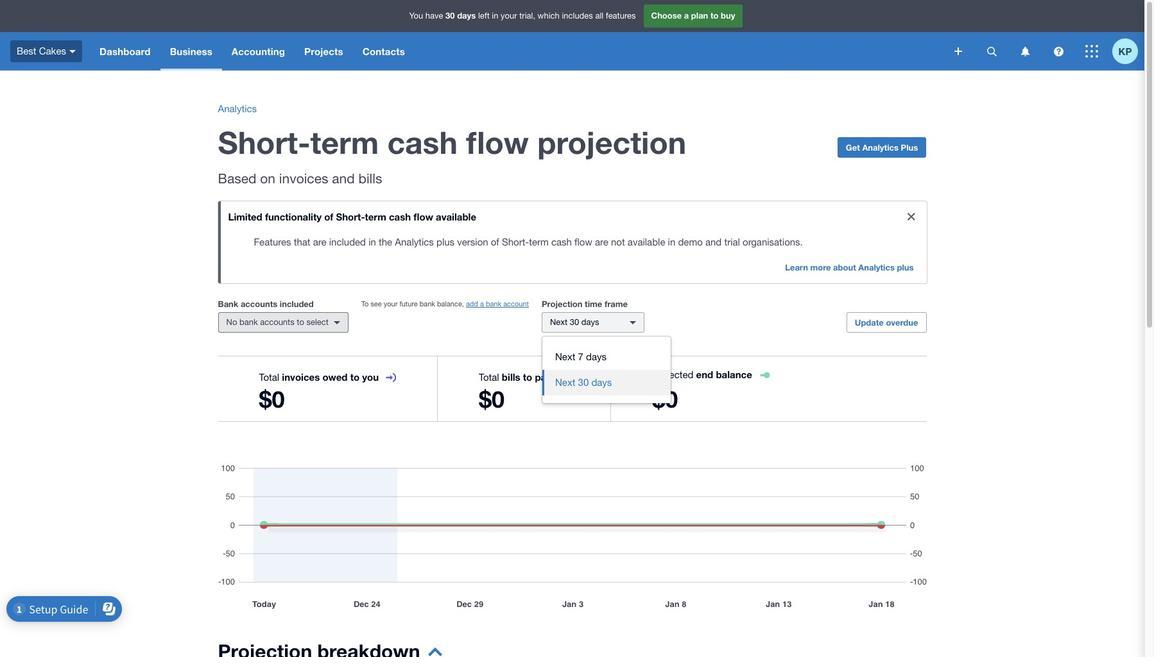 Task type: locate. For each thing, give the bounding box(es) containing it.
1 vertical spatial of
[[491, 237, 499, 248]]

svg image
[[1021, 47, 1029, 56], [1054, 47, 1063, 56], [954, 47, 962, 55], [69, 50, 76, 53]]

best
[[17, 45, 36, 56]]

1 vertical spatial invoices
[[282, 372, 320, 383]]

bills inside total bills to pay $0
[[502, 372, 520, 383]]

your left trial,
[[501, 11, 517, 21]]

bank
[[218, 299, 238, 309]]

2 total from the left
[[479, 372, 499, 383]]

svg image
[[1085, 45, 1098, 58], [987, 47, 996, 56]]

accounts
[[241, 299, 277, 309], [260, 318, 294, 327]]

30 down next 7 days
[[578, 377, 589, 388]]

a left plan
[[684, 10, 689, 21]]

1 horizontal spatial a
[[684, 10, 689, 21]]

2 $0 from the left
[[479, 386, 505, 413]]

1 vertical spatial available
[[628, 237, 665, 248]]

0 horizontal spatial plus
[[436, 237, 454, 248]]

available up version
[[436, 211, 476, 223]]

0 horizontal spatial in
[[369, 237, 376, 248]]

term
[[310, 124, 379, 160], [365, 211, 386, 223], [529, 237, 549, 248]]

next left "7"
[[555, 352, 575, 363]]

1 vertical spatial term
[[365, 211, 386, 223]]

kp button
[[1112, 32, 1144, 71]]

1 total from the left
[[259, 372, 279, 383]]

projection time frame
[[542, 299, 628, 309]]

next 30 days for next 30 days button
[[555, 377, 612, 388]]

available right not
[[628, 237, 665, 248]]

1 horizontal spatial and
[[705, 237, 722, 248]]

version
[[457, 237, 488, 248]]

2 horizontal spatial short-
[[502, 237, 529, 248]]

1 horizontal spatial your
[[501, 11, 517, 21]]

plus left version
[[436, 237, 454, 248]]

svg image inside best cakes popup button
[[69, 50, 76, 53]]

on
[[260, 171, 275, 186]]

total down no bank accounts to select
[[259, 372, 279, 383]]

0 horizontal spatial are
[[313, 237, 326, 248]]

0 horizontal spatial total
[[259, 372, 279, 383]]

list box containing next 7 days
[[542, 337, 671, 404]]

invoices left owed
[[282, 372, 320, 383]]

1 vertical spatial next
[[555, 352, 575, 363]]

2 horizontal spatial bank
[[486, 300, 501, 308]]

1 vertical spatial next 30 days
[[555, 377, 612, 388]]

projects button
[[295, 32, 353, 71]]

0 horizontal spatial available
[[436, 211, 476, 223]]

30 inside button
[[578, 377, 589, 388]]

functionality
[[265, 211, 322, 223]]

of
[[324, 211, 333, 223], [491, 237, 499, 248]]

0 horizontal spatial bank
[[239, 318, 258, 327]]

0 horizontal spatial included
[[280, 299, 314, 309]]

account
[[503, 300, 529, 308]]

total
[[259, 372, 279, 383], [479, 372, 499, 383]]

get analytics plus
[[846, 142, 918, 153]]

total inside total bills to pay $0
[[479, 372, 499, 383]]

plus
[[436, 237, 454, 248], [897, 263, 914, 273]]

days for next 30 days button
[[591, 377, 612, 388]]

in
[[492, 11, 498, 21], [369, 237, 376, 248], [668, 237, 675, 248]]

your inside you have 30 days left in your trial, which includes all features
[[501, 11, 517, 21]]

1 horizontal spatial included
[[329, 237, 366, 248]]

1 horizontal spatial short-
[[336, 211, 365, 223]]

1 horizontal spatial of
[[491, 237, 499, 248]]

0 vertical spatial a
[[684, 10, 689, 21]]

analytics right get in the top right of the page
[[862, 142, 899, 153]]

days for next 7 days button on the bottom of the page
[[586, 352, 607, 363]]

$0
[[259, 386, 285, 413], [479, 386, 505, 413], [652, 386, 678, 413]]

and left "trial"
[[705, 237, 722, 248]]

included
[[329, 237, 366, 248], [280, 299, 314, 309]]

bank right no
[[239, 318, 258, 327]]

trial
[[724, 237, 740, 248]]

0 vertical spatial next
[[550, 318, 567, 327]]

are
[[313, 237, 326, 248], [595, 237, 608, 248]]

limited functionality of short-term cash flow available
[[228, 211, 476, 223]]

included down the limited functionality of short-term cash flow available
[[329, 237, 366, 248]]

2 vertical spatial short-
[[502, 237, 529, 248]]

total inside total invoices owed to you $0
[[259, 372, 279, 383]]

your
[[501, 11, 517, 21], [384, 300, 398, 308]]

1 horizontal spatial bills
[[502, 372, 520, 383]]

close image
[[898, 204, 924, 230]]

2 horizontal spatial flow
[[574, 237, 592, 248]]

dashboard
[[99, 46, 151, 57]]

time
[[585, 299, 602, 309]]

1 vertical spatial a
[[480, 300, 484, 308]]

1 horizontal spatial total
[[479, 372, 499, 383]]

bills up the limited functionality of short-term cash flow available
[[358, 171, 382, 186]]

0 horizontal spatial bills
[[358, 171, 382, 186]]

total left pay
[[479, 372, 499, 383]]

flow
[[466, 124, 529, 160], [414, 211, 433, 223], [574, 237, 592, 248]]

a right "add"
[[480, 300, 484, 308]]

of right functionality
[[324, 211, 333, 223]]

0 horizontal spatial flow
[[414, 211, 433, 223]]

projection
[[537, 124, 686, 160]]

banner
[[0, 0, 1144, 71]]

plan
[[691, 10, 708, 21]]

to for no bank accounts to select
[[297, 318, 304, 327]]

to for choose a plan to buy
[[710, 10, 719, 21]]

in left demo
[[668, 237, 675, 248]]

features that are included in the analytics plus version of short-term cash flow are not available in demo and trial organisations.
[[254, 237, 803, 248]]

pay
[[535, 372, 551, 383]]

to
[[710, 10, 719, 21], [297, 318, 304, 327], [350, 372, 360, 383], [523, 372, 532, 383]]

analytics down accounting 'popup button' in the top left of the page
[[218, 103, 257, 114]]

are right that
[[313, 237, 326, 248]]

next right pay
[[555, 377, 575, 388]]

1 vertical spatial and
[[705, 237, 722, 248]]

in right left
[[492, 11, 498, 21]]

included inside limited functionality of short-term cash flow available status
[[329, 237, 366, 248]]

short- right functionality
[[336, 211, 365, 223]]

learn more about analytics plus
[[785, 263, 914, 273]]

days
[[457, 10, 476, 21], [581, 318, 599, 327], [586, 352, 607, 363], [591, 377, 612, 388]]

owed
[[322, 372, 348, 383]]

next 7 days
[[555, 352, 607, 363]]

to inside total bills to pay $0
[[523, 372, 532, 383]]

accounts up no bank accounts to select
[[241, 299, 277, 309]]

contacts
[[362, 46, 405, 57]]

to
[[361, 300, 369, 308]]

choose a plan to buy
[[651, 10, 735, 21]]

0 vertical spatial next 30 days
[[550, 318, 599, 327]]

invoices inside total invoices owed to you $0
[[282, 372, 320, 383]]

1 horizontal spatial in
[[492, 11, 498, 21]]

to left pay
[[523, 372, 532, 383]]

days right "7"
[[586, 352, 607, 363]]

next 30 days inside button
[[555, 377, 612, 388]]

2 vertical spatial 30
[[578, 377, 589, 388]]

bills
[[358, 171, 382, 186], [502, 372, 520, 383]]

plus down close image
[[897, 263, 914, 273]]

projected end balance
[[652, 369, 752, 381]]

30 down projection time frame at the top
[[570, 318, 579, 327]]

future
[[399, 300, 418, 308]]

next down "projection"
[[550, 318, 567, 327]]

0 vertical spatial included
[[329, 237, 366, 248]]

short- right version
[[502, 237, 529, 248]]

30 right "have"
[[446, 10, 455, 21]]

0 vertical spatial your
[[501, 11, 517, 21]]

analytics
[[218, 103, 257, 114], [862, 142, 899, 153], [395, 237, 434, 248], [858, 263, 895, 273]]

bank
[[420, 300, 435, 308], [486, 300, 501, 308], [239, 318, 258, 327]]

a
[[684, 10, 689, 21], [480, 300, 484, 308]]

days inside popup button
[[581, 318, 599, 327]]

balance
[[716, 369, 752, 381]]

best cakes
[[17, 45, 66, 56]]

days down time
[[581, 318, 599, 327]]

features
[[606, 11, 636, 21]]

1 horizontal spatial are
[[595, 237, 608, 248]]

bank right future
[[420, 300, 435, 308]]

left
[[478, 11, 490, 21]]

7
[[578, 352, 583, 363]]

bank right "add"
[[486, 300, 501, 308]]

next 30 days
[[550, 318, 599, 327], [555, 377, 612, 388]]

are left not
[[595, 237, 608, 248]]

to left buy
[[710, 10, 719, 21]]

1 vertical spatial your
[[384, 300, 398, 308]]

in inside you have 30 days left in your trial, which includes all features
[[492, 11, 498, 21]]

total invoices owed to you $0
[[259, 372, 379, 413]]

2 horizontal spatial $0
[[652, 386, 678, 413]]

based
[[218, 171, 256, 186]]

your right see in the left top of the page
[[384, 300, 398, 308]]

add
[[466, 300, 478, 308]]

and up the limited functionality of short-term cash flow available
[[332, 171, 355, 186]]

to inside total invoices owed to you $0
[[350, 372, 360, 383]]

total for you
[[259, 372, 279, 383]]

next 30 days down projection time frame at the top
[[550, 318, 599, 327]]

next for next 7 days button on the bottom of the page
[[555, 352, 575, 363]]

1 vertical spatial 30
[[570, 318, 579, 327]]

banner containing kp
[[0, 0, 1144, 71]]

days down next 7 days button on the bottom of the page
[[591, 377, 612, 388]]

1 horizontal spatial svg image
[[1085, 45, 1098, 58]]

2 vertical spatial next
[[555, 377, 575, 388]]

accounts down bank accounts included at the top of the page
[[260, 318, 294, 327]]

next inside popup button
[[550, 318, 567, 327]]

1 horizontal spatial plus
[[897, 263, 914, 273]]

invoices
[[279, 171, 328, 186], [282, 372, 320, 383]]

0 vertical spatial plus
[[436, 237, 454, 248]]

analytics link
[[218, 103, 257, 114]]

2 are from the left
[[595, 237, 608, 248]]

kp
[[1118, 45, 1132, 57]]

next 30 days inside popup button
[[550, 318, 599, 327]]

list box
[[542, 337, 671, 404]]

0 horizontal spatial $0
[[259, 386, 285, 413]]

30
[[446, 10, 455, 21], [570, 318, 579, 327], [578, 377, 589, 388]]

1 vertical spatial plus
[[897, 263, 914, 273]]

to left you
[[350, 372, 360, 383]]

0 vertical spatial short-
[[218, 124, 310, 160]]

invoices right on
[[279, 171, 328, 186]]

short-term cash flow projection
[[218, 124, 686, 160]]

get
[[846, 142, 860, 153]]

choose
[[651, 10, 682, 21]]

included up the no bank accounts to select popup button
[[280, 299, 314, 309]]

1 horizontal spatial $0
[[479, 386, 505, 413]]

and
[[332, 171, 355, 186], [705, 237, 722, 248]]

0 vertical spatial 30
[[446, 10, 455, 21]]

short- up on
[[218, 124, 310, 160]]

bank inside popup button
[[239, 318, 258, 327]]

30 inside popup button
[[570, 318, 579, 327]]

update overdue button
[[846, 313, 926, 333]]

to inside popup button
[[297, 318, 304, 327]]

short-
[[218, 124, 310, 160], [336, 211, 365, 223], [502, 237, 529, 248]]

1 vertical spatial short-
[[336, 211, 365, 223]]

plus inside the learn more about analytics plus link
[[897, 263, 914, 273]]

in left the the
[[369, 237, 376, 248]]

0 vertical spatial of
[[324, 211, 333, 223]]

bills left pay
[[502, 372, 520, 383]]

0 vertical spatial flow
[[466, 124, 529, 160]]

next 30 days down next 7 days
[[555, 377, 612, 388]]

1 vertical spatial accounts
[[260, 318, 294, 327]]

0 vertical spatial accounts
[[241, 299, 277, 309]]

2 vertical spatial flow
[[574, 237, 592, 248]]

0 vertical spatial and
[[332, 171, 355, 186]]

30 for next 30 days button
[[578, 377, 589, 388]]

balance,
[[437, 300, 464, 308]]

1 $0 from the left
[[259, 386, 285, 413]]

1 vertical spatial bills
[[502, 372, 520, 383]]

0 horizontal spatial svg image
[[987, 47, 996, 56]]

to left select
[[297, 318, 304, 327]]

$0 inside total invoices owed to you $0
[[259, 386, 285, 413]]

group
[[542, 337, 671, 404]]

you
[[362, 372, 379, 383]]

1 vertical spatial included
[[280, 299, 314, 309]]

demo
[[678, 237, 703, 248]]

next
[[550, 318, 567, 327], [555, 352, 575, 363], [555, 377, 575, 388]]

update overdue
[[855, 318, 918, 328]]

of right version
[[491, 237, 499, 248]]

dashboard link
[[90, 32, 160, 71]]



Task type: vqa. For each thing, say whether or not it's contained in the screenshot.
Transaction related to -59.54
no



Task type: describe. For each thing, give the bounding box(es) containing it.
2 horizontal spatial in
[[668, 237, 675, 248]]

days left left
[[457, 10, 476, 21]]

the
[[379, 237, 392, 248]]

business
[[170, 46, 212, 57]]

get analytics plus button
[[838, 137, 926, 158]]

not
[[611, 237, 625, 248]]

limited
[[228, 211, 262, 223]]

0 horizontal spatial a
[[480, 300, 484, 308]]

frame
[[605, 299, 628, 309]]

0 horizontal spatial your
[[384, 300, 398, 308]]

have
[[425, 11, 443, 21]]

next 30 days button
[[542, 313, 644, 333]]

organisations.
[[743, 237, 803, 248]]

cakes
[[39, 45, 66, 56]]

group containing next 7 days
[[542, 337, 671, 404]]

plus
[[901, 142, 918, 153]]

trial,
[[519, 11, 535, 21]]

0 vertical spatial invoices
[[279, 171, 328, 186]]

next 30 days button
[[542, 370, 671, 396]]

which
[[538, 11, 560, 21]]

more
[[810, 263, 831, 273]]

analytics right the about
[[858, 263, 895, 273]]

1 horizontal spatial bank
[[420, 300, 435, 308]]

0 vertical spatial available
[[436, 211, 476, 223]]

to see your future bank balance, add a bank account
[[361, 300, 529, 308]]

includes
[[562, 11, 593, 21]]

1 vertical spatial cash
[[389, 211, 411, 223]]

3 $0 from the left
[[652, 386, 678, 413]]

0 vertical spatial term
[[310, 124, 379, 160]]

overdue
[[886, 318, 918, 328]]

accounting button
[[222, 32, 295, 71]]

1 are from the left
[[313, 237, 326, 248]]

limited functionality of short-term cash flow available status
[[218, 202, 926, 284]]

about
[[833, 263, 856, 273]]

bank accounts included
[[218, 299, 314, 309]]

days for next 30 days popup button
[[581, 318, 599, 327]]

learn more about analytics plus link
[[777, 258, 921, 279]]

to for total invoices owed to you $0
[[350, 372, 360, 383]]

total for $0
[[479, 372, 499, 383]]

2 vertical spatial cash
[[551, 237, 572, 248]]

next 30 days for next 30 days popup button
[[550, 318, 599, 327]]

see
[[371, 300, 382, 308]]

you have 30 days left in your trial, which includes all features
[[409, 10, 636, 21]]

1 horizontal spatial available
[[628, 237, 665, 248]]

features
[[254, 237, 291, 248]]

buy
[[721, 10, 735, 21]]

1 vertical spatial flow
[[414, 211, 433, 223]]

accounting
[[232, 46, 285, 57]]

0 vertical spatial bills
[[358, 171, 382, 186]]

all
[[595, 11, 603, 21]]

30 for next 30 days popup button
[[570, 318, 579, 327]]

0 horizontal spatial short-
[[218, 124, 310, 160]]

add a bank account link
[[466, 300, 529, 308]]

0 vertical spatial cash
[[387, 124, 458, 160]]

and inside limited functionality of short-term cash flow available status
[[705, 237, 722, 248]]

update
[[855, 318, 884, 328]]

you
[[409, 11, 423, 21]]

0 horizontal spatial and
[[332, 171, 355, 186]]

accounts inside popup button
[[260, 318, 294, 327]]

end
[[696, 369, 713, 381]]

that
[[294, 237, 310, 248]]

next for next 30 days button
[[555, 377, 575, 388]]

based on invoices and bills
[[218, 171, 382, 186]]

projects
[[304, 46, 343, 57]]

0 horizontal spatial of
[[324, 211, 333, 223]]

business button
[[160, 32, 222, 71]]

total bills to pay $0
[[479, 372, 551, 413]]

1 horizontal spatial flow
[[466, 124, 529, 160]]

next for next 30 days popup button
[[550, 318, 567, 327]]

analytics right the the
[[395, 237, 434, 248]]

no bank accounts to select
[[226, 318, 329, 327]]

learn
[[785, 263, 808, 273]]

analytics inside button
[[862, 142, 899, 153]]

best cakes button
[[0, 32, 90, 71]]

no
[[226, 318, 237, 327]]

projected
[[652, 370, 693, 381]]

projection
[[542, 299, 582, 309]]

2 vertical spatial term
[[529, 237, 549, 248]]

no bank accounts to select button
[[218, 313, 348, 333]]

next 7 days button
[[542, 345, 671, 370]]

select
[[306, 318, 329, 327]]

$0 inside total bills to pay $0
[[479, 386, 505, 413]]

contacts button
[[353, 32, 415, 71]]



